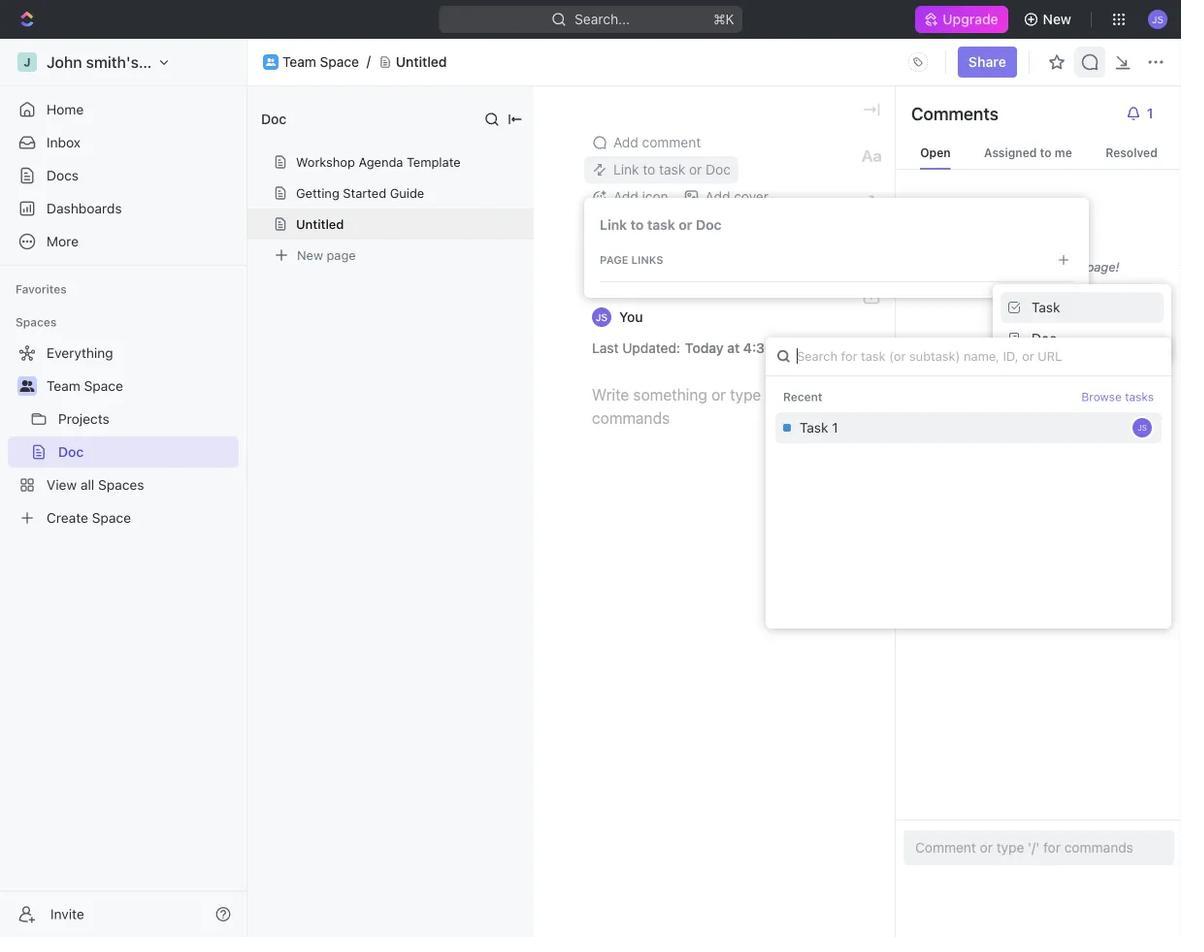 Task type: describe. For each thing, give the bounding box(es) containing it.
new button
[[1016, 4, 1084, 35]]

Search for task (or subtask) name, ID, or URL text field
[[766, 338, 1172, 376]]

template
[[407, 155, 461, 169]]

page!
[[1087, 260, 1120, 274]]

space for team space link in the sidebar navigation
[[84, 378, 123, 394]]

agenda
[[359, 155, 403, 169]]

page links
[[600, 254, 664, 267]]

add cover
[[706, 189, 769, 205]]

assigned to me
[[985, 146, 1073, 159]]

to inside dropdown button
[[643, 162, 656, 178]]

home
[[47, 101, 84, 117]]

team space for team space link related to the right user group icon
[[283, 54, 359, 70]]

pm
[[777, 340, 798, 356]]

assigned
[[985, 146, 1037, 159]]

1
[[832, 420, 838, 436]]

browse tasks
[[1082, 390, 1154, 404]]

tasks
[[1125, 390, 1154, 404]]

or inside dropdown button
[[689, 162, 702, 178]]

team space for team space link in the sidebar navigation
[[47, 378, 123, 394]]

1 vertical spatial link to task or doc
[[600, 217, 722, 233]]

1 vertical spatial or
[[679, 217, 693, 233]]

new for new
[[1043, 11, 1072, 27]]

upgrade link
[[916, 6, 1008, 33]]

no
[[959, 260, 975, 274]]

2 vertical spatial to
[[631, 217, 644, 233]]

me
[[1055, 146, 1073, 159]]

dashboards link
[[8, 193, 239, 224]]

comment
[[642, 134, 701, 150]]

add icon
[[614, 189, 669, 205]]

1 vertical spatial task
[[648, 217, 676, 233]]

upgrade
[[943, 11, 999, 27]]

share
[[969, 54, 1007, 70]]

open
[[921, 146, 951, 159]]

sidebar navigation
[[0, 39, 248, 938]]

4:36
[[744, 340, 774, 356]]

team space link for user group icon in the sidebar navigation
[[47, 371, 235, 402]]

links
[[632, 254, 664, 267]]

task for task
[[1032, 299, 1061, 315]]

resolved
[[1106, 146, 1158, 159]]

team for team space link in the sidebar navigation
[[47, 378, 80, 394]]

home link
[[8, 94, 239, 125]]

new page
[[297, 248, 356, 263]]

favorites button
[[8, 278, 75, 301]]

0 vertical spatial doc
[[261, 111, 287, 127]]

task button
[[1001, 292, 1164, 323]]

docs link
[[8, 160, 239, 191]]

guide
[[390, 186, 425, 200]]

task inside dropdown button
[[659, 162, 686, 178]]

0 horizontal spatial untitled
[[296, 217, 344, 232]]

this
[[1062, 260, 1083, 274]]



Task type: vqa. For each thing, say whether or not it's contained in the screenshot.
the Upgrade Link to the bottom
no



Task type: locate. For each thing, give the bounding box(es) containing it.
0 horizontal spatial team space
[[47, 378, 123, 394]]

0 horizontal spatial new
[[297, 248, 323, 263]]

team space link inside sidebar navigation
[[47, 371, 235, 402]]

user group image inside sidebar navigation
[[20, 381, 34, 392]]

task
[[659, 162, 686, 178], [648, 217, 676, 233]]

or down comment
[[689, 162, 702, 178]]

inbox
[[47, 134, 81, 150]]

team space link for the right user group icon
[[283, 54, 359, 70]]

at
[[727, 340, 740, 356]]

space for team space link related to the right user group icon
[[320, 54, 359, 70]]

add
[[614, 134, 639, 150], [614, 189, 639, 205], [706, 189, 731, 205]]

space inside sidebar navigation
[[84, 378, 123, 394]]

team space inside team space link
[[47, 378, 123, 394]]

0 horizontal spatial user group image
[[20, 381, 34, 392]]

2 horizontal spatial untitled
[[592, 240, 736, 286]]

task for task 1
[[800, 420, 829, 436]]

spaces
[[16, 316, 57, 329]]

1 vertical spatial user group image
[[20, 381, 34, 392]]

user group image
[[266, 58, 276, 66], [20, 381, 34, 392]]

0 vertical spatial or
[[689, 162, 702, 178]]

link to task or doc inside dropdown button
[[614, 162, 731, 178]]

settings
[[592, 216, 646, 232]]

no comments on this page!
[[959, 260, 1120, 274]]

1 horizontal spatial new
[[1043, 11, 1072, 27]]

0 vertical spatial task
[[659, 162, 686, 178]]

new inside button
[[1043, 11, 1072, 27]]

docs
[[47, 167, 79, 184]]

team space link
[[283, 54, 359, 70], [47, 371, 235, 402]]

1 vertical spatial team space link
[[47, 371, 235, 402]]

0 vertical spatial space
[[320, 54, 359, 70]]

0 vertical spatial team
[[283, 54, 316, 70]]

1 vertical spatial task
[[800, 420, 829, 436]]

1 vertical spatial link
[[600, 217, 627, 233]]

1 horizontal spatial team space
[[283, 54, 359, 70]]

link
[[614, 162, 639, 178], [600, 217, 627, 233]]

untitled
[[396, 54, 447, 70], [296, 217, 344, 232], [592, 240, 736, 286]]

0 vertical spatial untitled
[[396, 54, 447, 70]]

team inside sidebar navigation
[[47, 378, 80, 394]]

add for add cover
[[706, 189, 731, 205]]

workshop
[[296, 155, 355, 169]]

0 vertical spatial link
[[614, 162, 639, 178]]

invite
[[50, 907, 84, 923]]

add up the link to task or doc dropdown button
[[614, 134, 639, 150]]

0 vertical spatial user group image
[[266, 58, 276, 66]]

task down comment
[[659, 162, 686, 178]]

search...
[[575, 11, 630, 27]]

inbox link
[[8, 127, 239, 158]]

0 horizontal spatial task
[[800, 420, 829, 436]]

0 vertical spatial task
[[1032, 299, 1061, 315]]

⌘k
[[713, 11, 735, 27]]

on
[[1044, 260, 1058, 274]]

1 horizontal spatial task
[[1032, 299, 1061, 315]]

2 vertical spatial untitled
[[592, 240, 736, 286]]

cover
[[734, 189, 769, 205]]

or down the link to task or doc dropdown button
[[679, 217, 693, 233]]

started
[[343, 186, 387, 200]]

1 vertical spatial space
[[84, 378, 123, 394]]

0 horizontal spatial team space link
[[47, 371, 235, 402]]

link to task or doc button
[[584, 156, 739, 184]]

icon
[[642, 189, 669, 205]]

last
[[592, 340, 619, 356]]

0 vertical spatial to
[[1040, 146, 1052, 159]]

0 horizontal spatial space
[[84, 378, 123, 394]]

task down icon
[[648, 217, 676, 233]]

doc inside dropdown button
[[706, 162, 731, 178]]

last updated: today at 4:36 pm
[[592, 340, 798, 356]]

new
[[1043, 11, 1072, 27], [297, 248, 323, 263]]

workshop agenda template
[[296, 155, 461, 169]]

1 vertical spatial team
[[47, 378, 80, 394]]

page
[[327, 248, 356, 263]]

link to task or doc
[[614, 162, 731, 178], [600, 217, 722, 233]]

getting
[[296, 186, 340, 200]]

to left me
[[1040, 146, 1052, 159]]

js
[[1138, 424, 1148, 433]]

1 horizontal spatial space
[[320, 54, 359, 70]]

1 vertical spatial doc
[[706, 162, 731, 178]]

1 horizontal spatial user group image
[[266, 58, 276, 66]]

0 vertical spatial link to task or doc
[[614, 162, 731, 178]]

to up icon
[[643, 162, 656, 178]]

link up add icon
[[614, 162, 639, 178]]

0 vertical spatial team space link
[[283, 54, 359, 70]]

doc
[[261, 111, 287, 127], [706, 162, 731, 178], [696, 217, 722, 233]]

add for add comment
[[614, 134, 639, 150]]

browse
[[1082, 390, 1122, 404]]

updated:
[[623, 340, 681, 356]]

0 vertical spatial team space
[[283, 54, 359, 70]]

0 horizontal spatial team
[[47, 378, 80, 394]]

link inside dropdown button
[[614, 162, 639, 178]]

new for new page
[[297, 248, 323, 263]]

link to task or doc down comment
[[614, 162, 731, 178]]

comments
[[979, 260, 1040, 274]]

1 horizontal spatial team
[[283, 54, 316, 70]]

1 vertical spatial untitled
[[296, 217, 344, 232]]

1 vertical spatial to
[[643, 162, 656, 178]]

to down add icon
[[631, 217, 644, 233]]

link to task or doc down icon
[[600, 217, 722, 233]]

comments
[[912, 103, 999, 124]]

team
[[283, 54, 316, 70], [47, 378, 80, 394]]

team space
[[283, 54, 359, 70], [47, 378, 123, 394]]

new left "page"
[[297, 248, 323, 263]]

task left 1
[[800, 420, 829, 436]]

favorites
[[16, 283, 67, 296]]

link up page
[[600, 217, 627, 233]]

task down on
[[1032, 299, 1061, 315]]

today
[[685, 340, 724, 356]]

task 1
[[800, 420, 838, 436]]

1 vertical spatial team space
[[47, 378, 123, 394]]

task inside button
[[1032, 299, 1061, 315]]

to
[[1040, 146, 1052, 159], [643, 162, 656, 178], [631, 217, 644, 233]]

0 vertical spatial new
[[1043, 11, 1072, 27]]

add for add icon
[[614, 189, 639, 205]]

2 vertical spatial doc
[[696, 217, 722, 233]]

team for team space link related to the right user group icon
[[283, 54, 316, 70]]

new right upgrade
[[1043, 11, 1072, 27]]

or
[[689, 162, 702, 178], [679, 217, 693, 233]]

add comment
[[614, 134, 701, 150]]

task
[[1032, 299, 1061, 315], [800, 420, 829, 436]]

getting started guide
[[296, 186, 425, 200]]

space
[[320, 54, 359, 70], [84, 378, 123, 394]]

1 vertical spatial new
[[297, 248, 323, 263]]

dashboards
[[47, 200, 122, 217]]

1 horizontal spatial untitled
[[396, 54, 447, 70]]

recent
[[784, 390, 823, 404]]

1 horizontal spatial team space link
[[283, 54, 359, 70]]

add left 'cover' on the top right of page
[[706, 189, 731, 205]]

add up settings
[[614, 189, 639, 205]]

page
[[600, 254, 629, 267]]

task button
[[1001, 292, 1164, 323]]



